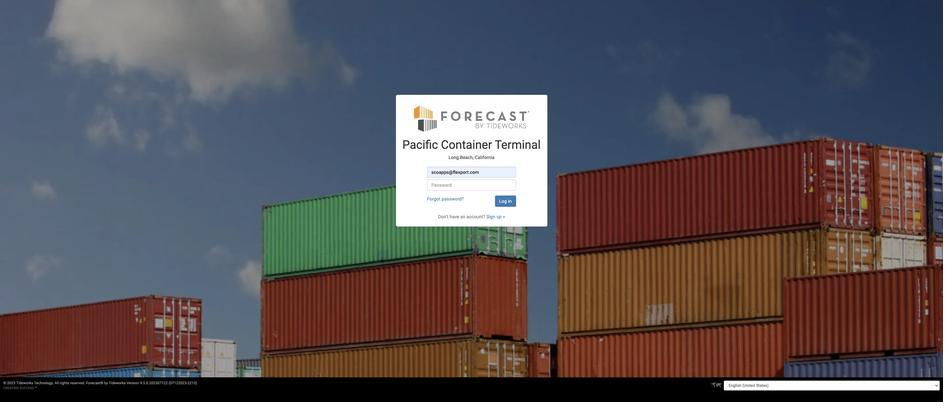 Task type: describe. For each thing, give the bounding box(es) containing it.
forgot password? link
[[427, 196, 464, 202]]

forgot password? log in
[[427, 196, 512, 204]]

9.5.0.202307122
[[140, 381, 168, 385]]

(07122023-
[[169, 381, 188, 385]]

an
[[461, 214, 466, 219]]

2 tideworks from the left
[[109, 381, 126, 385]]

up
[[497, 214, 502, 219]]

have
[[450, 214, 459, 219]]

reserved.
[[70, 381, 85, 385]]

1 tideworks from the left
[[16, 381, 33, 385]]

2023
[[7, 381, 15, 385]]

in
[[508, 199, 512, 204]]

beach,
[[460, 155, 474, 160]]

© 2023 tideworks technology. all rights reserved. forecast® by tideworks version 9.5.0.202307122 (07122023-2213) creating success ℠
[[3, 381, 197, 390]]

sign
[[487, 214, 496, 219]]

california
[[475, 155, 495, 160]]

terminal
[[495, 138, 541, 152]]

forgot
[[427, 196, 441, 202]]

sign up » link
[[487, 214, 505, 219]]

log
[[499, 199, 507, 204]]

»
[[503, 214, 505, 219]]

log in button
[[495, 196, 516, 207]]



Task type: locate. For each thing, give the bounding box(es) containing it.
tideworks
[[16, 381, 33, 385], [109, 381, 126, 385]]

long
[[449, 155, 459, 160]]

tideworks right by
[[109, 381, 126, 385]]

all
[[55, 381, 59, 385]]

pacific
[[403, 138, 438, 152]]

forecast® by tideworks image
[[414, 105, 529, 132]]

container
[[441, 138, 492, 152]]

Password password field
[[427, 180, 516, 191]]

Email or username text field
[[427, 167, 516, 178]]

creating
[[3, 386, 19, 390]]

don't
[[438, 214, 449, 219]]

rights
[[60, 381, 69, 385]]

©
[[3, 381, 6, 385]]

pacific container terminal long beach, california
[[403, 138, 541, 160]]

℠
[[35, 386, 37, 390]]

2213)
[[188, 381, 197, 385]]

by
[[104, 381, 108, 385]]

version
[[127, 381, 139, 385]]

technology.
[[34, 381, 54, 385]]

tideworks up success
[[16, 381, 33, 385]]

password?
[[442, 196, 464, 202]]

don't have an account? sign up »
[[438, 214, 505, 219]]

success
[[20, 386, 34, 390]]

1 horizontal spatial tideworks
[[109, 381, 126, 385]]

0 horizontal spatial tideworks
[[16, 381, 33, 385]]

account?
[[467, 214, 485, 219]]

forecast®
[[86, 381, 103, 385]]



Task type: vqa. For each thing, say whether or not it's contained in the screenshot.
Long
yes



